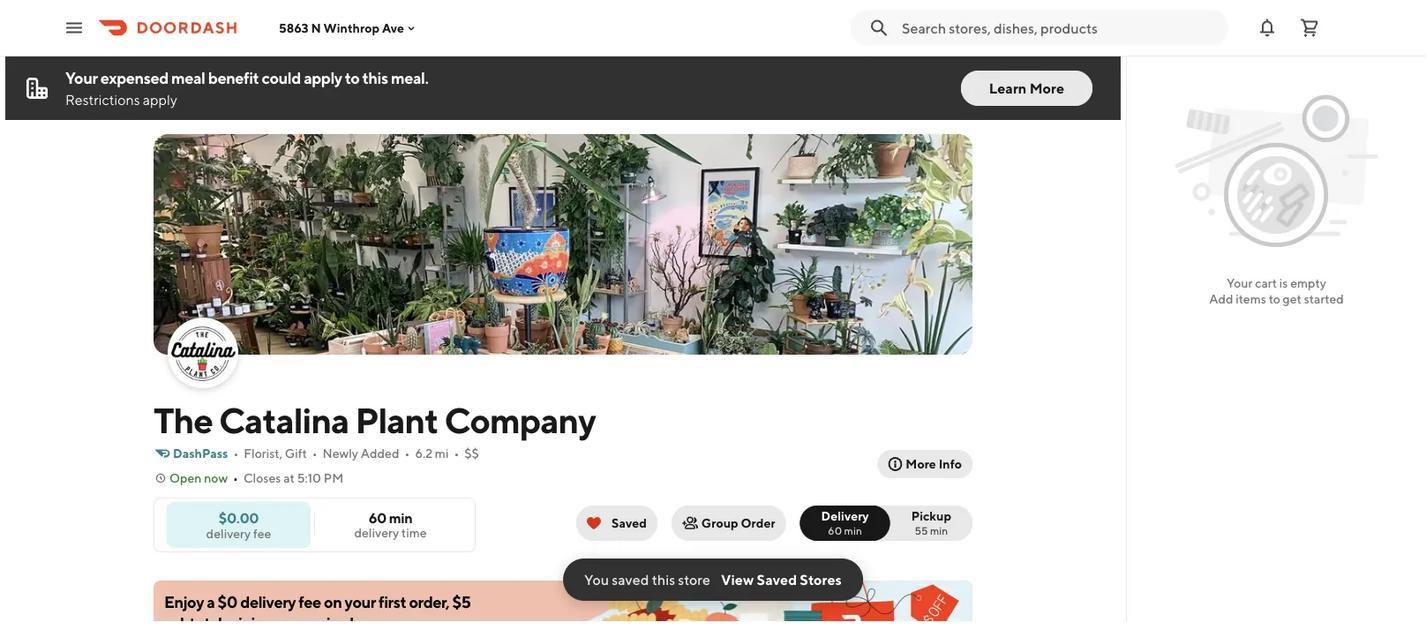 Task type: locate. For each thing, give the bounding box(es) containing it.
1 vertical spatial apply
[[143, 91, 177, 108]]

min inside pickup 55 min
[[930, 524, 948, 537]]

min for delivery
[[844, 524, 862, 537]]

could
[[262, 68, 301, 87]]

0 horizontal spatial min
[[389, 510, 412, 526]]

dashpass
[[173, 446, 228, 461]]

1 horizontal spatial this
[[652, 571, 675, 588]]

closes
[[244, 471, 281, 485]]

60
[[369, 510, 387, 526], [828, 524, 842, 537]]

0 horizontal spatial saved
[[612, 516, 647, 530]]

1 horizontal spatial saved
[[757, 571, 797, 588]]

your up items
[[1227, 276, 1253, 290]]

delivery
[[821, 509, 869, 523]]

newly
[[323, 446, 358, 461]]

fee inside $0.00 delivery fee
[[253, 526, 271, 541]]

this left meal.
[[362, 68, 388, 87]]

1 vertical spatial to
[[1269, 292, 1280, 306]]

get
[[1283, 292, 1302, 306]]

more right "learn"
[[1030, 80, 1064, 97]]

min for pickup
[[930, 524, 948, 537]]

pickup 55 min
[[911, 509, 951, 537]]

0 vertical spatial apply
[[304, 68, 342, 87]]

more left info
[[906, 457, 936, 471]]

60 min delivery time
[[354, 510, 427, 540]]

time
[[401, 526, 427, 540]]

meal.
[[391, 68, 428, 87]]

fee inside enjoy a $0 delivery fee on your first order, $5 subtotal minimum required.
[[299, 592, 321, 611]]

meal
[[171, 68, 205, 87]]

0 horizontal spatial fee
[[253, 526, 271, 541]]

n
[[311, 21, 321, 35]]

your up restrictions
[[65, 68, 98, 87]]

0 horizontal spatial your
[[65, 68, 98, 87]]

view saved stores button
[[721, 570, 842, 590]]

1 horizontal spatial your
[[1227, 276, 1253, 290]]

0 vertical spatial saved
[[612, 516, 647, 530]]

your expensed meal benefit could apply to this meal. restrictions apply
[[65, 68, 428, 108]]

1 vertical spatial more
[[906, 457, 936, 471]]

required.
[[294, 613, 357, 622]]

delivery
[[354, 526, 399, 540], [206, 526, 251, 541], [240, 592, 296, 611]]

group order
[[702, 516, 775, 530]]

a
[[207, 592, 215, 611]]

learn
[[989, 80, 1027, 97]]

• left 6.2
[[405, 446, 410, 461]]

fee down closes
[[253, 526, 271, 541]]

1 vertical spatial saved
[[757, 571, 797, 588]]

1 horizontal spatial 60
[[828, 524, 842, 537]]

1 vertical spatial your
[[1227, 276, 1253, 290]]

None radio
[[800, 506, 890, 541], [880, 506, 973, 541], [800, 506, 890, 541], [880, 506, 973, 541]]

this left "store"
[[652, 571, 675, 588]]

more inside button
[[906, 457, 936, 471]]

0 vertical spatial this
[[362, 68, 388, 87]]

saved button
[[576, 506, 657, 541]]

0 horizontal spatial 60
[[369, 510, 387, 526]]

this
[[362, 68, 388, 87], [652, 571, 675, 588]]

$5
[[452, 592, 471, 611]]

restrictions
[[65, 91, 140, 108]]

your for cart
[[1227, 276, 1253, 290]]

more info
[[906, 457, 962, 471]]

your inside your cart is empty add items to get started
[[1227, 276, 1253, 290]]

• right gift
[[312, 446, 317, 461]]

1 horizontal spatial to
[[1269, 292, 1280, 306]]

more
[[1030, 80, 1064, 97], [906, 457, 936, 471]]

plant
[[355, 399, 438, 441]]

first
[[379, 592, 406, 611]]

apply
[[304, 68, 342, 87], [143, 91, 177, 108]]

60 down delivery on the bottom
[[828, 524, 842, 537]]

enjoy
[[164, 592, 204, 611]]

delivery left time
[[354, 526, 399, 540]]

0 horizontal spatial this
[[362, 68, 388, 87]]

is
[[1280, 276, 1288, 290]]

min down delivery on the bottom
[[844, 524, 862, 537]]

• right now
[[233, 471, 238, 485]]

apply right the could
[[304, 68, 342, 87]]

delivery inside $0.00 delivery fee
[[206, 526, 251, 541]]

1 horizontal spatial more
[[1030, 80, 1064, 97]]

benefit
[[208, 68, 259, 87]]

fee up required.
[[299, 592, 321, 611]]

order
[[741, 516, 775, 530]]

subtotal
[[164, 613, 222, 622]]

1 horizontal spatial apply
[[304, 68, 342, 87]]

• closes at 5:10 pm
[[233, 471, 344, 485]]

fee
[[253, 526, 271, 541], [299, 592, 321, 611]]

0 vertical spatial your
[[65, 68, 98, 87]]

started
[[1304, 292, 1344, 306]]

min
[[389, 510, 412, 526], [844, 524, 862, 537], [930, 524, 948, 537]]

pm
[[324, 471, 344, 485]]

5863 n winthrop ave button
[[279, 21, 418, 35]]

gift
[[285, 446, 307, 461]]

on
[[324, 592, 342, 611]]

60 left time
[[369, 510, 387, 526]]

to
[[345, 68, 360, 87], [1269, 292, 1280, 306]]

•
[[233, 446, 239, 461], [312, 446, 317, 461], [405, 446, 410, 461], [454, 446, 459, 461], [233, 471, 238, 485]]

your for expensed
[[65, 68, 98, 87]]

you
[[584, 571, 609, 588]]

0 horizontal spatial to
[[345, 68, 360, 87]]

0 vertical spatial more
[[1030, 80, 1064, 97]]

your
[[65, 68, 98, 87], [1227, 276, 1253, 290]]

1 horizontal spatial fee
[[299, 592, 321, 611]]

1 vertical spatial fee
[[299, 592, 321, 611]]

60 inside 60 min delivery time
[[369, 510, 387, 526]]

min down pickup
[[930, 524, 948, 537]]

your inside your expensed meal benefit could apply to this meal. restrictions apply
[[65, 68, 98, 87]]

empty
[[1291, 276, 1327, 290]]

5863
[[279, 21, 309, 35]]

group order button
[[672, 506, 786, 541]]

at
[[283, 471, 295, 485]]

2 horizontal spatial min
[[930, 524, 948, 537]]

to down winthrop
[[345, 68, 360, 87]]

apply down expensed
[[143, 91, 177, 108]]

saved up saved
[[612, 516, 647, 530]]

saved right view
[[757, 571, 797, 588]]

1 horizontal spatial min
[[844, 524, 862, 537]]

saved
[[612, 516, 647, 530], [757, 571, 797, 588]]

open
[[169, 471, 202, 485]]

• right mi
[[454, 446, 459, 461]]

0 horizontal spatial more
[[906, 457, 936, 471]]

min down • newly added • 6.2 mi • $$
[[389, 510, 412, 526]]

delivery down now
[[206, 526, 251, 541]]

to inside your cart is empty add items to get started
[[1269, 292, 1280, 306]]

open now
[[169, 471, 228, 485]]

1 vertical spatial this
[[652, 571, 675, 588]]

the catalina plant company image
[[154, 134, 973, 355], [169, 320, 237, 387]]

saved
[[612, 571, 649, 588]]

min inside delivery 60 min
[[844, 524, 862, 537]]

to inside your expensed meal benefit could apply to this meal. restrictions apply
[[345, 68, 360, 87]]

catalina
[[219, 399, 349, 441]]

6.2
[[415, 446, 433, 461]]

order methods option group
[[800, 506, 973, 541]]

open menu image
[[64, 17, 85, 38]]

learn more
[[989, 80, 1064, 97]]

delivery up minimum
[[240, 592, 296, 611]]

this inside your expensed meal benefit could apply to this meal. restrictions apply
[[362, 68, 388, 87]]

0 vertical spatial fee
[[253, 526, 271, 541]]

your cart is empty add items to get started
[[1209, 276, 1344, 306]]

cart
[[1255, 276, 1277, 290]]

enjoy a $0 delivery fee on your first order, $5 subtotal minimum required.
[[164, 592, 471, 622]]

to left get
[[1269, 292, 1280, 306]]

0 vertical spatial to
[[345, 68, 360, 87]]

expensed
[[100, 68, 168, 87]]



Task type: vqa. For each thing, say whether or not it's contained in the screenshot.
los angeles popup button
no



Task type: describe. For each thing, give the bounding box(es) containing it.
55
[[915, 524, 928, 537]]

the
[[154, 399, 213, 441]]

Store search: begin typing to search for stores available on DoorDash text field
[[902, 18, 1218, 38]]

5:10
[[297, 471, 321, 485]]

$$
[[464, 446, 479, 461]]

added
[[361, 446, 399, 461]]

more info button
[[878, 450, 973, 478]]

learn more button
[[961, 71, 1093, 106]]

view
[[721, 571, 754, 588]]

more inside button
[[1030, 80, 1064, 97]]

$0
[[218, 592, 238, 611]]

winthrop
[[324, 21, 380, 35]]

add
[[1209, 292, 1233, 306]]

florist,
[[244, 446, 282, 461]]

pickup
[[911, 509, 951, 523]]

you saved this store
[[584, 571, 710, 588]]

ave
[[382, 21, 404, 35]]

delivery inside 60 min delivery time
[[354, 526, 399, 540]]

your
[[345, 592, 376, 611]]

store
[[678, 571, 710, 588]]

view saved stores
[[721, 571, 842, 588]]

delivery 60 min
[[821, 509, 869, 537]]

• left florist,
[[233, 446, 239, 461]]

florist, gift
[[244, 446, 307, 461]]

60 inside delivery 60 min
[[828, 524, 842, 537]]

0 horizontal spatial apply
[[143, 91, 177, 108]]

the catalina plant company
[[154, 399, 596, 441]]

info
[[939, 457, 962, 471]]

$0.00 delivery fee
[[206, 509, 271, 541]]

5863 n winthrop ave
[[279, 21, 404, 35]]

delivery inside enjoy a $0 delivery fee on your first order, $5 subtotal minimum required.
[[240, 592, 296, 611]]

to for items
[[1269, 292, 1280, 306]]

company
[[444, 399, 596, 441]]

dashpass •
[[173, 446, 239, 461]]

minimum
[[225, 613, 291, 622]]

min inside 60 min delivery time
[[389, 510, 412, 526]]

group
[[702, 516, 738, 530]]

now
[[204, 471, 228, 485]]

items
[[1236, 292, 1266, 306]]

order,
[[409, 592, 449, 611]]

notification bell image
[[1257, 17, 1278, 38]]

to for apply
[[345, 68, 360, 87]]

$0.00
[[219, 509, 259, 526]]

mi
[[435, 446, 449, 461]]

0 items, open order cart image
[[1299, 17, 1320, 38]]

• newly added • 6.2 mi • $$
[[312, 446, 479, 461]]

stores
[[800, 571, 842, 588]]



